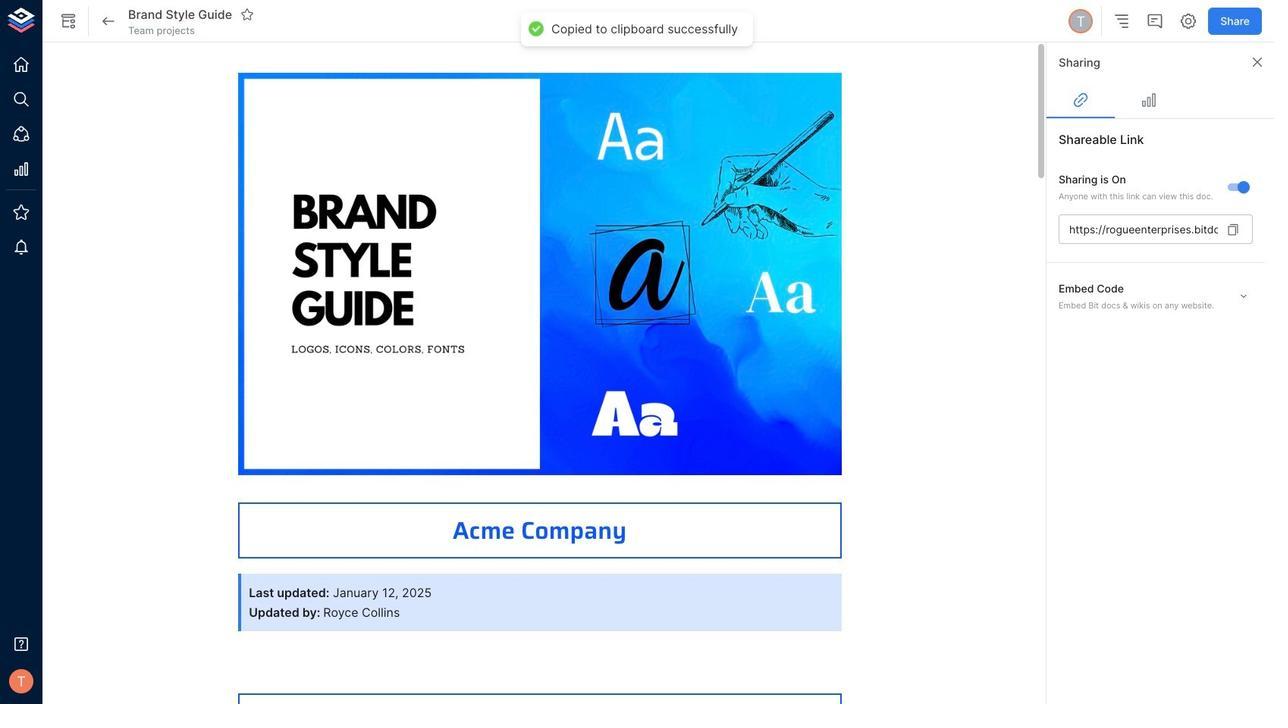 Task type: describe. For each thing, give the bounding box(es) containing it.
table of contents image
[[1113, 12, 1131, 30]]

go back image
[[99, 12, 118, 30]]

comments image
[[1146, 12, 1164, 30]]

favorite image
[[241, 8, 254, 21]]



Task type: vqa. For each thing, say whether or not it's contained in the screenshot.
Table of Contents icon
yes



Task type: locate. For each thing, give the bounding box(es) containing it.
None text field
[[1059, 215, 1218, 244]]

status
[[551, 21, 738, 37]]

tab list
[[1047, 82, 1274, 118]]

settings image
[[1179, 12, 1198, 30]]

show wiki image
[[59, 12, 77, 30]]



